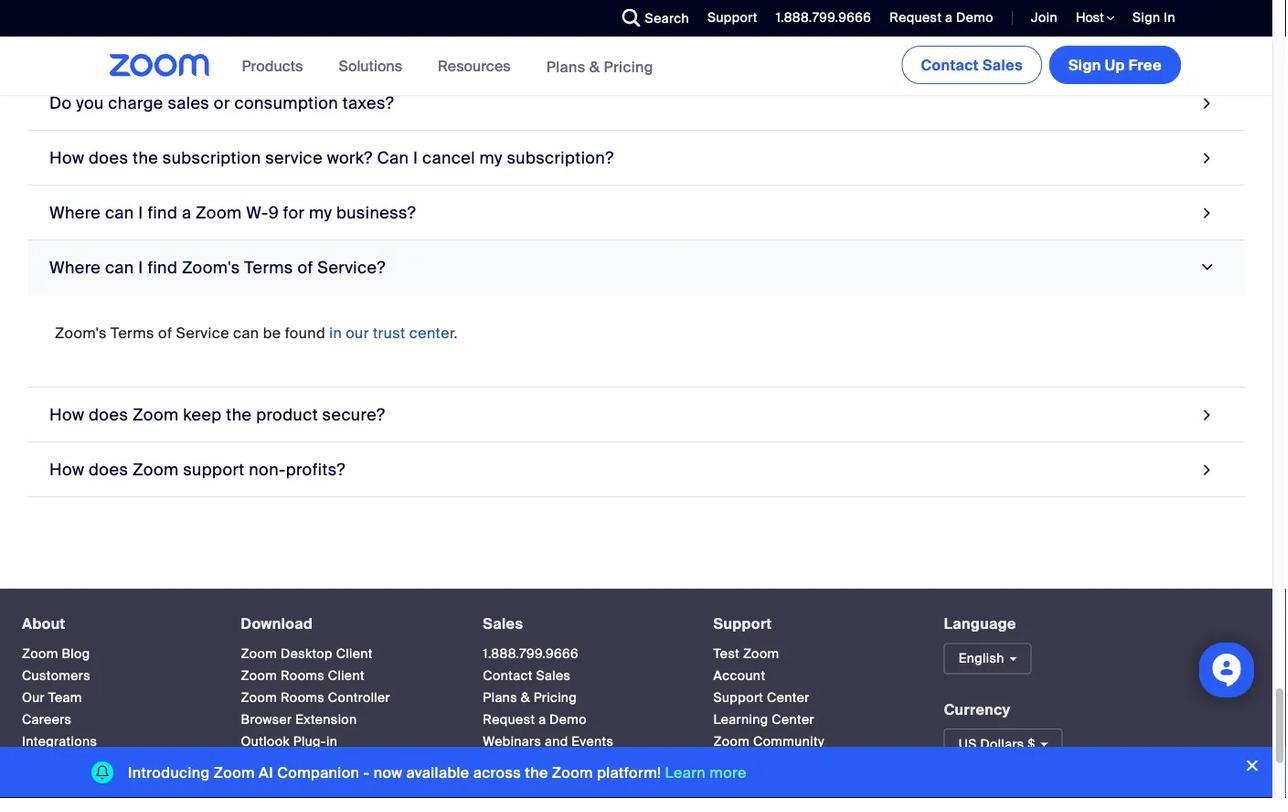 Task type: vqa. For each thing, say whether or not it's contained in the screenshot.
1st menu item from the bottom
no



Task type: describe. For each thing, give the bounding box(es) containing it.
right image for w-
[[1199, 200, 1216, 225]]

how does zoom support non-profits?
[[49, 459, 346, 480]]

now
[[374, 763, 403, 782]]

products button
[[242, 37, 311, 95]]

0 vertical spatial center
[[767, 689, 810, 706]]

learning
[[714, 711, 769, 728]]

available
[[406, 763, 470, 782]]

i for where can i find a zoom w-9 for my business?
[[138, 202, 143, 223]]

support center link
[[714, 689, 810, 706]]

sign up free
[[1069, 55, 1162, 75]]

where can i find a zoom w-9 for my business? button
[[27, 185, 1246, 240]]

us dollars $ button
[[944, 729, 1063, 760]]

dollars
[[981, 736, 1025, 753]]

do
[[49, 92, 72, 113]]

sales link
[[483, 614, 523, 634]]

i for where can i find zoom's terms of service?
[[138, 257, 143, 278]]

where for where can i find zoom's terms of service?
[[49, 257, 101, 278]]

in inside tab list
[[329, 323, 342, 343]]

1 rooms from the top
[[281, 667, 325, 684]]

learn more link
[[665, 763, 747, 782]]

sign in
[[1133, 9, 1176, 26]]

us
[[767, 755, 784, 772]]

blog
[[62, 645, 90, 662]]

does for how does zoom keep the product secure?
[[89, 404, 128, 425]]

app
[[293, 755, 318, 772]]

where can i find a zoom w-9 for my business?
[[49, 202, 416, 223]]

of inside where can i find zoom's terms of service? dropdown button
[[298, 257, 313, 278]]

1 vertical spatial of
[[158, 323, 172, 343]]

center
[[410, 323, 454, 343]]

us
[[959, 736, 977, 753]]

up
[[1105, 55, 1125, 75]]

work?
[[327, 147, 373, 168]]

virtual
[[281, 777, 321, 794]]

download link
[[241, 614, 313, 634]]

plans & pricing
[[547, 57, 654, 76]]

zoom rooms controller link
[[241, 689, 390, 706]]

consumption
[[234, 92, 338, 113]]

1 vertical spatial sales
[[483, 614, 523, 634]]

1.888.799.9666 for 1.888.799.9666 contact sales plans & pricing request a demo webinars and events
[[483, 645, 579, 662]]

support inside test zoom account support center learning center zoom community contact us accessibility
[[714, 689, 764, 706]]

careers link
[[22, 711, 72, 728]]

right image
[[1195, 259, 1220, 276]]

product information navigation
[[228, 37, 667, 96]]

companion
[[277, 763, 360, 782]]

download
[[241, 614, 313, 634]]

2 horizontal spatial the
[[525, 763, 548, 782]]

& inside product information navigation
[[590, 57, 600, 76]]

integrations
[[22, 733, 97, 750]]

how for how does zoom support non-profits?
[[49, 459, 84, 480]]

sign for sign up free
[[1069, 55, 1102, 75]]

integrations link
[[22, 733, 97, 750]]

sales inside 1.888.799.9666 contact sales plans & pricing request a demo webinars and events
[[536, 667, 571, 684]]

w-
[[246, 202, 269, 223]]

zoom blog link
[[22, 645, 90, 662]]

introducing
[[128, 763, 210, 782]]

webinars and events link
[[483, 733, 614, 750]]

sales
[[168, 92, 210, 113]]

1 vertical spatial zoom's
[[55, 323, 107, 343]]

how does the subscription service work? can i cancel my subscription? button
[[27, 131, 1246, 185]]

2 vertical spatial can
[[233, 323, 259, 343]]

backgrounds
[[324, 777, 406, 794]]

does for how does zoom support non-profits?
[[89, 459, 128, 480]]

keep
[[183, 404, 222, 425]]

2 rooms from the top
[[281, 689, 325, 706]]

do you charge sales or consumption taxes?
[[49, 92, 394, 113]]

right image inside how does zoom support non-profits? dropdown button
[[1199, 457, 1216, 482]]

contact inside 1.888.799.9666 contact sales plans & pricing request a demo webinars and events
[[483, 667, 533, 684]]

resources
[[438, 56, 511, 75]]

customers link
[[22, 667, 90, 684]]

contact sales link inside meetings navigation
[[902, 46, 1043, 84]]

$
[[1028, 736, 1036, 753]]

where can i find zoom's terms of service?
[[49, 257, 386, 278]]

contact inside meetings navigation
[[921, 55, 979, 75]]

plug-
[[293, 733, 326, 750]]

be
[[263, 323, 281, 343]]

a inside dropdown button
[[182, 202, 191, 223]]

search button
[[609, 0, 694, 37]]

subscription?
[[507, 147, 614, 168]]

1.888.799.9666 contact sales plans & pricing request a demo webinars and events
[[483, 645, 614, 750]]

or
[[214, 92, 230, 113]]

community
[[753, 733, 825, 750]]

accessibility
[[714, 777, 792, 794]]

footer containing about
[[0, 589, 1273, 798]]

taxes?
[[343, 92, 394, 113]]

join
[[1032, 9, 1058, 26]]

contact sales
[[921, 55, 1023, 75]]

our
[[346, 323, 369, 343]]

english
[[959, 650, 1005, 667]]

extension
[[296, 711, 357, 728]]

outlook plug-in link
[[241, 733, 338, 750]]

does for how does the subscription service work? can i cancel my subscription?
[[89, 147, 128, 168]]

test zoom account support center learning center zoom community contact us accessibility
[[714, 645, 825, 794]]

about
[[22, 614, 66, 634]]

test zoom link
[[714, 645, 780, 662]]

android app link
[[241, 755, 318, 772]]

secure?
[[322, 404, 385, 425]]

product
[[256, 404, 318, 425]]

browser
[[241, 711, 292, 728]]

introducing zoom ai companion - now available across the zoom platform! learn more
[[128, 763, 747, 782]]

0 horizontal spatial contact sales link
[[483, 667, 571, 684]]

team
[[48, 689, 82, 706]]

more
[[710, 763, 747, 782]]

browser extension link
[[241, 711, 357, 728]]

zoom virtual backgrounds link
[[241, 777, 406, 794]]

my for subscription?
[[480, 147, 503, 168]]

customers
[[22, 667, 90, 684]]

0 vertical spatial client
[[336, 645, 373, 662]]

free
[[1129, 55, 1162, 75]]

request a demo
[[890, 9, 994, 26]]

how does zoom support non-profits? button
[[27, 442, 1246, 497]]

terms inside dropdown button
[[244, 257, 293, 278]]

subscription
[[163, 147, 261, 168]]

0 horizontal spatial terms
[[111, 323, 154, 343]]

account
[[714, 667, 766, 684]]



Task type: locate. For each thing, give the bounding box(es) containing it.
demo inside 1.888.799.9666 contact sales plans & pricing request a demo webinars and events
[[550, 711, 587, 728]]

1 horizontal spatial sales
[[536, 667, 571, 684]]

right image inside how does the subscription service work? can i cancel my subscription? dropdown button
[[1199, 145, 1216, 170]]

sales down 1.888.799.9666 link
[[536, 667, 571, 684]]

find down subscription
[[148, 202, 178, 223]]

my for business?
[[309, 202, 332, 223]]

right image inside where can i find a zoom w-9 for my business? dropdown button
[[1199, 200, 1216, 225]]

can
[[377, 147, 409, 168]]

request up webinars
[[483, 711, 535, 728]]

a down subscription
[[182, 202, 191, 223]]

terms left service
[[111, 323, 154, 343]]

1 vertical spatial plans
[[483, 689, 518, 706]]

1 vertical spatial my
[[309, 202, 332, 223]]

1 horizontal spatial terms
[[244, 257, 293, 278]]

service
[[176, 323, 229, 343]]

footer
[[0, 589, 1273, 798]]

0 horizontal spatial 1.888.799.9666
[[483, 645, 579, 662]]

2 vertical spatial how
[[49, 459, 84, 480]]

test
[[714, 645, 740, 662]]

account link
[[714, 667, 766, 684]]

plans up webinars
[[483, 689, 518, 706]]

events
[[572, 733, 614, 750]]

how for how does the subscription service work? can i cancel my subscription?
[[49, 147, 84, 168]]

1 horizontal spatial sign
[[1133, 9, 1161, 26]]

sales down request a demo
[[983, 55, 1023, 75]]

1 horizontal spatial my
[[480, 147, 503, 168]]

support up the test zoom link
[[714, 614, 772, 634]]

where
[[49, 202, 101, 223], [49, 257, 101, 278]]

plans
[[547, 57, 586, 76], [483, 689, 518, 706]]

1 vertical spatial can
[[105, 257, 134, 278]]

demo
[[957, 9, 994, 26], [550, 711, 587, 728]]

0 vertical spatial a
[[946, 9, 953, 26]]

solutions
[[339, 56, 402, 75]]

for
[[283, 202, 305, 223]]

1 vertical spatial pricing
[[534, 689, 577, 706]]

in inside zoom desktop client zoom rooms client zoom rooms controller browser extension outlook plug-in android app zoom virtual backgrounds
[[326, 733, 338, 750]]

0 vertical spatial contact sales link
[[902, 46, 1043, 84]]

webinars
[[483, 733, 542, 750]]

2 vertical spatial contact
[[714, 755, 763, 772]]

in
[[1164, 9, 1176, 26]]

find for zoom's
[[148, 257, 178, 278]]

1 horizontal spatial the
[[226, 404, 252, 425]]

1 vertical spatial terms
[[111, 323, 154, 343]]

contact up accessibility link
[[714, 755, 763, 772]]

join link up meetings navigation
[[1032, 9, 1058, 26]]

you
[[76, 92, 104, 113]]

2 right image from the top
[[1199, 145, 1216, 170]]

in left our
[[329, 323, 342, 343]]

right image
[[1199, 90, 1216, 115], [1199, 145, 1216, 170], [1199, 200, 1216, 225], [1199, 402, 1216, 427], [1199, 457, 1216, 482]]

pricing up and
[[534, 689, 577, 706]]

meetings navigation
[[898, 37, 1185, 88]]

sign left in
[[1133, 9, 1161, 26]]

2 horizontal spatial contact
[[921, 55, 979, 75]]

2 vertical spatial i
[[138, 257, 143, 278]]

1 vertical spatial &
[[521, 689, 530, 706]]

banner containing contact sales
[[88, 37, 1185, 96]]

contact sales link
[[902, 46, 1043, 84], [483, 667, 571, 684]]

2 horizontal spatial a
[[946, 9, 953, 26]]

0 vertical spatial demo
[[957, 9, 994, 26]]

right image for secure?
[[1199, 402, 1216, 427]]

0 vertical spatial in
[[329, 323, 342, 343]]

service
[[265, 147, 323, 168]]

how does zoom keep the product secure?
[[49, 404, 385, 425]]

right image for taxes?
[[1199, 90, 1216, 115]]

where for where can i find a zoom w-9 for my business?
[[49, 202, 101, 223]]

zoom desktop client zoom rooms client zoom rooms controller browser extension outlook plug-in android app zoom virtual backgrounds
[[241, 645, 406, 794]]

demo up and
[[550, 711, 587, 728]]

plans inside 1.888.799.9666 contact sales plans & pricing request a demo webinars and events
[[483, 689, 518, 706]]

0 vertical spatial where
[[49, 202, 101, 223]]

1 vertical spatial request
[[483, 711, 535, 728]]

1 vertical spatial rooms
[[281, 689, 325, 706]]

0 vertical spatial request
[[890, 9, 942, 26]]

1.888.799.9666 inside 1.888.799.9666 contact sales plans & pricing request a demo webinars and events
[[483, 645, 579, 662]]

0 vertical spatial find
[[148, 202, 178, 223]]

1 vertical spatial how
[[49, 404, 84, 425]]

sales
[[983, 55, 1023, 75], [483, 614, 523, 634], [536, 667, 571, 684]]

1 horizontal spatial 1.888.799.9666
[[776, 9, 872, 26]]

0 vertical spatial sign
[[1133, 9, 1161, 26]]

the down webinars and events link
[[525, 763, 548, 782]]

across
[[473, 763, 521, 782]]

3 does from the top
[[89, 459, 128, 480]]

0 vertical spatial rooms
[[281, 667, 325, 684]]

1 horizontal spatial &
[[590, 57, 600, 76]]

0 horizontal spatial &
[[521, 689, 530, 706]]

contact down request a demo
[[921, 55, 979, 75]]

contact sales link down 1.888.799.9666 link
[[483, 667, 571, 684]]

support
[[183, 459, 245, 480]]

0 horizontal spatial of
[[158, 323, 172, 343]]

banner
[[88, 37, 1185, 96]]

a up contact sales
[[946, 9, 953, 26]]

how does the subscription service work? can i cancel my subscription?
[[49, 147, 614, 168]]

a
[[946, 9, 953, 26], [182, 202, 191, 223], [539, 711, 546, 728]]

0 horizontal spatial request
[[483, 711, 535, 728]]

pricing inside product information navigation
[[604, 57, 654, 76]]

and
[[545, 733, 568, 750]]

0 vertical spatial support
[[708, 9, 758, 26]]

2 does from the top
[[89, 404, 128, 425]]

1 vertical spatial a
[[182, 202, 191, 223]]

1 horizontal spatial zoom's
[[182, 257, 240, 278]]

a up webinars and events link
[[539, 711, 546, 728]]

partners
[[22, 755, 74, 772]]

0 horizontal spatial sales
[[483, 614, 523, 634]]

2 where from the top
[[49, 257, 101, 278]]

join link left "host"
[[1018, 0, 1063, 37]]

rooms down desktop
[[281, 667, 325, 684]]

contact inside test zoom account support center learning center zoom community contact us accessibility
[[714, 755, 763, 772]]

solutions button
[[339, 37, 411, 95]]

1 vertical spatial support
[[714, 614, 772, 634]]

zoom inside 'zoom blog customers our team careers integrations partners'
[[22, 645, 58, 662]]

3 right image from the top
[[1199, 200, 1216, 225]]

0 vertical spatial can
[[105, 202, 134, 223]]

zoom logo image
[[110, 54, 210, 77]]

0 horizontal spatial a
[[182, 202, 191, 223]]

a inside 1.888.799.9666 contact sales plans & pricing request a demo webinars and events
[[539, 711, 546, 728]]

0 vertical spatial plans
[[547, 57, 586, 76]]

pricing down search button
[[604, 57, 654, 76]]

0 vertical spatial contact
[[921, 55, 979, 75]]

0 vertical spatial terms
[[244, 257, 293, 278]]

business?
[[337, 202, 416, 223]]

request inside 1.888.799.9666 contact sales plans & pricing request a demo webinars and events
[[483, 711, 535, 728]]

1 right image from the top
[[1199, 90, 1216, 115]]

cancel
[[422, 147, 475, 168]]

0 vertical spatial does
[[89, 147, 128, 168]]

1 horizontal spatial of
[[298, 257, 313, 278]]

0 vertical spatial &
[[590, 57, 600, 76]]

1 vertical spatial does
[[89, 404, 128, 425]]

0 vertical spatial of
[[298, 257, 313, 278]]

1 how from the top
[[49, 147, 84, 168]]

my right cancel
[[480, 147, 503, 168]]

sales up 1.888.799.9666 link
[[483, 614, 523, 634]]

sign for sign in
[[1133, 9, 1161, 26]]

contact down 1.888.799.9666 link
[[483, 667, 533, 684]]

the
[[133, 147, 158, 168], [226, 404, 252, 425], [525, 763, 548, 782]]

0 horizontal spatial zoom's
[[55, 323, 107, 343]]

learn
[[665, 763, 706, 782]]

currency
[[944, 700, 1011, 719]]

ai
[[259, 763, 273, 782]]

careers
[[22, 711, 72, 728]]

demo up contact sales
[[957, 9, 994, 26]]

how for how does zoom keep the product secure?
[[49, 404, 84, 425]]

learning center link
[[714, 711, 815, 728]]

2 find from the top
[[148, 257, 178, 278]]

1 horizontal spatial pricing
[[604, 57, 654, 76]]

profits?
[[286, 459, 346, 480]]

rooms
[[281, 667, 325, 684], [281, 689, 325, 706]]

1 does from the top
[[89, 147, 128, 168]]

1 horizontal spatial plans
[[547, 57, 586, 76]]

partners link
[[22, 755, 74, 772]]

1 vertical spatial contact sales link
[[483, 667, 571, 684]]

0 vertical spatial 1.888.799.9666
[[776, 9, 872, 26]]

1 horizontal spatial a
[[539, 711, 546, 728]]

2 vertical spatial does
[[89, 459, 128, 480]]

0 horizontal spatial my
[[309, 202, 332, 223]]

can for zoom's
[[105, 257, 134, 278]]

plans inside product information navigation
[[547, 57, 586, 76]]

2 vertical spatial a
[[539, 711, 546, 728]]

main content
[[0, 0, 1273, 589]]

1.888.799.9666
[[776, 9, 872, 26], [483, 645, 579, 662]]

4 right image from the top
[[1199, 402, 1216, 427]]

android
[[241, 755, 290, 772]]

zoom's inside dropdown button
[[182, 257, 240, 278]]

1 horizontal spatial contact sales link
[[902, 46, 1043, 84]]

0 vertical spatial i
[[413, 147, 418, 168]]

0 vertical spatial my
[[480, 147, 503, 168]]

& inside 1.888.799.9666 contact sales plans & pricing request a demo webinars and events
[[521, 689, 530, 706]]

about link
[[22, 614, 66, 634]]

request
[[890, 9, 942, 26], [483, 711, 535, 728]]

sign in link
[[1119, 0, 1185, 37], [1133, 9, 1176, 26]]

terms
[[244, 257, 293, 278], [111, 323, 154, 343]]

terms down 9
[[244, 257, 293, 278]]

center up community
[[772, 711, 815, 728]]

1 vertical spatial contact
[[483, 667, 533, 684]]

tab list containing do you charge sales or consumption taxes?
[[27, 0, 1246, 497]]

2 vertical spatial support
[[714, 689, 764, 706]]

tab list
[[27, 0, 1246, 497]]

sales inside meetings navigation
[[983, 55, 1023, 75]]

the down charge
[[133, 147, 158, 168]]

sign left the up
[[1069, 55, 1102, 75]]

find
[[148, 202, 178, 223], [148, 257, 178, 278]]

0 horizontal spatial sign
[[1069, 55, 1102, 75]]

1 where from the top
[[49, 202, 101, 223]]

plans right resources dropdown button
[[547, 57, 586, 76]]

zoom desktop client link
[[241, 645, 373, 662]]

1 vertical spatial sign
[[1069, 55, 1102, 75]]

right image inside how does zoom keep the product secure? dropdown button
[[1199, 402, 1216, 427]]

non-
[[249, 459, 286, 480]]

of left service
[[158, 323, 172, 343]]

outlook
[[241, 733, 290, 750]]

rooms down zoom rooms client 'link'
[[281, 689, 325, 706]]

2 how from the top
[[49, 404, 84, 425]]

2 horizontal spatial sales
[[983, 55, 1023, 75]]

zoom blog customers our team careers integrations partners
[[22, 645, 97, 772]]

platform!
[[597, 763, 662, 782]]

9
[[269, 202, 279, 223]]

right image inside the do you charge sales or consumption taxes? dropdown button
[[1199, 90, 1216, 115]]

of left service?
[[298, 257, 313, 278]]

english button
[[944, 643, 1032, 674]]

desktop
[[281, 645, 333, 662]]

1 vertical spatial client
[[328, 667, 365, 684]]

main content containing do you charge sales or consumption taxes?
[[0, 0, 1273, 589]]

search
[[645, 10, 689, 27]]

0 vertical spatial the
[[133, 147, 158, 168]]

do you charge sales or consumption taxes? button
[[27, 76, 1246, 131]]

2 vertical spatial sales
[[536, 667, 571, 684]]

find for a
[[148, 202, 178, 223]]

0 vertical spatial how
[[49, 147, 84, 168]]

pricing inside 1.888.799.9666 contact sales plans & pricing request a demo webinars and events
[[534, 689, 577, 706]]

contact sales link down request a demo
[[902, 46, 1043, 84]]

support down account link
[[714, 689, 764, 706]]

trust
[[373, 323, 406, 343]]

0 vertical spatial zoom's
[[182, 257, 240, 278]]

1 vertical spatial 1.888.799.9666
[[483, 645, 579, 662]]

request up contact sales
[[890, 9, 942, 26]]

find up service
[[148, 257, 178, 278]]

5 right image from the top
[[1199, 457, 1216, 482]]

my right for
[[309, 202, 332, 223]]

how
[[49, 147, 84, 168], [49, 404, 84, 425], [49, 459, 84, 480]]

center up learning center "link"
[[767, 689, 810, 706]]

zoom
[[196, 202, 242, 223], [133, 404, 179, 425], [133, 459, 179, 480], [22, 645, 58, 662], [241, 645, 277, 662], [743, 645, 780, 662], [241, 667, 277, 684], [241, 689, 277, 706], [714, 733, 750, 750], [214, 763, 255, 782], [552, 763, 593, 782], [241, 777, 277, 794]]

1 vertical spatial i
[[138, 202, 143, 223]]

1 horizontal spatial demo
[[957, 9, 994, 26]]

1 horizontal spatial contact
[[714, 755, 763, 772]]

sign inside button
[[1069, 55, 1102, 75]]

0 horizontal spatial contact
[[483, 667, 533, 684]]

1 find from the top
[[148, 202, 178, 223]]

1 vertical spatial in
[[326, 733, 338, 750]]

0 horizontal spatial plans
[[483, 689, 518, 706]]

right image for can
[[1199, 145, 1216, 170]]

0 vertical spatial pricing
[[604, 57, 654, 76]]

0 vertical spatial sales
[[983, 55, 1023, 75]]

0 horizontal spatial the
[[133, 147, 158, 168]]

1 vertical spatial center
[[772, 711, 815, 728]]

the right keep
[[226, 404, 252, 425]]

in our trust center link
[[329, 323, 454, 343]]

1.888.799.9666 for 1.888.799.9666
[[776, 9, 872, 26]]

1 horizontal spatial request
[[890, 9, 942, 26]]

can for a
[[105, 202, 134, 223]]

contact us link
[[714, 755, 784, 772]]

0 horizontal spatial pricing
[[534, 689, 577, 706]]

1 vertical spatial find
[[148, 257, 178, 278]]

1 vertical spatial demo
[[550, 711, 587, 728]]

1 vertical spatial where
[[49, 257, 101, 278]]

3 how from the top
[[49, 459, 84, 480]]

in down extension
[[326, 733, 338, 750]]

support right search on the right of the page
[[708, 9, 758, 26]]

0 horizontal spatial demo
[[550, 711, 587, 728]]

2 vertical spatial the
[[525, 763, 548, 782]]

1.888.799.9666 button
[[762, 0, 876, 37], [776, 9, 872, 26]]

1 vertical spatial the
[[226, 404, 252, 425]]



